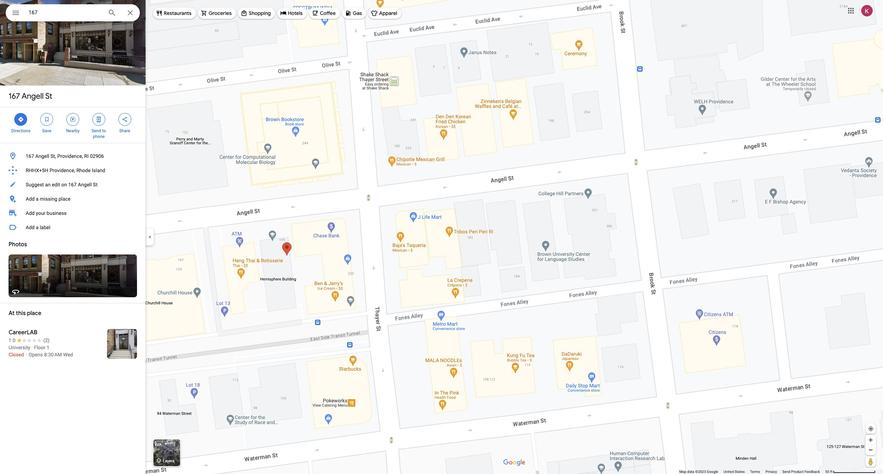 Task type: vqa. For each thing, say whether or not it's contained in the screenshot.


Task type: describe. For each thing, give the bounding box(es) containing it.
167 angell st, providence, ri 02906 button
[[0, 149, 146, 163]]

on
[[61, 182, 67, 188]]

gas button
[[342, 5, 366, 22]]

 button
[[6, 4, 26, 23]]

send for send to phone
[[92, 128, 101, 133]]

167 for 167 angell st, providence, ri 02906
[[26, 153, 34, 159]]

8:30 am
[[44, 352, 62, 358]]


[[96, 116, 102, 123]]

united states
[[724, 470, 745, 474]]

apparel button
[[368, 5, 402, 22]]

careerlab
[[9, 329, 37, 337]]

place inside button
[[59, 196, 71, 202]]

send to phone
[[92, 128, 106, 139]]

167 angell st main content
[[0, 0, 146, 475]]

shopping
[[249, 10, 271, 16]]

show street view coverage image
[[866, 457, 876, 467]]

privacy button
[[766, 470, 777, 475]]

send for send product feedback
[[782, 470, 790, 474]]

send product feedback button
[[782, 470, 820, 475]]

edit
[[52, 182, 60, 188]]

167 inside suggest an edit on 167 angell st button
[[68, 182, 77, 188]]

rhhx+5h providence, rhode island button
[[0, 163, 146, 178]]

 search field
[[6, 4, 140, 23]]

1
[[47, 345, 49, 351]]

groceries button
[[198, 5, 236, 22]]

add a label
[[26, 225, 50, 231]]


[[11, 8, 20, 18]]

add a missing place
[[26, 196, 71, 202]]

167 angell st, providence, ri 02906
[[26, 153, 104, 159]]

footer inside google maps element
[[679, 470, 825, 475]]

label
[[40, 225, 50, 231]]

share
[[119, 128, 130, 133]]

groceries
[[209, 10, 232, 16]]

google account: kenny nguyen  
(kenny.nguyen@adept.ai) image
[[861, 5, 873, 16]]

united states button
[[724, 470, 745, 475]]

st,
[[50, 153, 56, 159]]

167 angell st
[[9, 91, 52, 101]]

a for missing
[[36, 196, 39, 202]]

product
[[791, 470, 804, 474]]

1 vertical spatial providence,
[[50, 168, 75, 173]]

university
[[9, 345, 30, 351]]

terms button
[[750, 470, 760, 475]]

closed
[[9, 352, 24, 358]]

add for add your business
[[26, 211, 35, 216]]

ri
[[84, 153, 89, 159]]

university · floor 1 closed ⋅ opens 8:30 am wed
[[9, 345, 73, 358]]

a for label
[[36, 225, 39, 231]]

google
[[707, 470, 718, 474]]

directions
[[11, 128, 30, 133]]

add a missing place button
[[0, 192, 146, 206]]

layers
[[163, 459, 174, 464]]

angell for st,
[[35, 153, 49, 159]]

suggest an edit on 167 angell st
[[26, 182, 98, 188]]

coffee button
[[309, 5, 340, 22]]

none field inside 167 field
[[29, 8, 102, 17]]

50
[[825, 470, 829, 474]]

add your business link
[[0, 206, 146, 221]]

·
[[32, 345, 33, 351]]

island
[[92, 168, 105, 173]]



Task type: locate. For each thing, give the bounding box(es) containing it.
167 field
[[6, 4, 140, 21]]

shopping button
[[238, 5, 275, 22]]

0 horizontal spatial st
[[45, 91, 52, 101]]

send up phone
[[92, 128, 101, 133]]

add your business
[[26, 211, 67, 216]]

2 vertical spatial angell
[[78, 182, 92, 188]]

add
[[26, 196, 35, 202], [26, 211, 35, 216], [26, 225, 35, 231]]

save
[[42, 128, 51, 133]]

1 horizontal spatial st
[[93, 182, 98, 188]]

terms
[[750, 470, 760, 474]]

coffee
[[320, 10, 336, 16]]

a inside add a missing place button
[[36, 196, 39, 202]]

0 vertical spatial 167
[[9, 91, 20, 101]]

rhhx+5h providence, rhode island
[[26, 168, 105, 173]]

place
[[59, 196, 71, 202], [27, 310, 41, 317]]

st inside button
[[93, 182, 98, 188]]

2 vertical spatial 167
[[68, 182, 77, 188]]

hotels button
[[277, 5, 307, 22]]

st up the  on the top
[[45, 91, 52, 101]]

zoom in image
[[868, 438, 874, 443]]

angell down 'rhode'
[[78, 182, 92, 188]]

united
[[724, 470, 734, 474]]

⋅
[[25, 352, 27, 358]]

ft
[[830, 470, 833, 474]]

1 vertical spatial place
[[27, 310, 41, 317]]

place right this
[[27, 310, 41, 317]]

footer
[[679, 470, 825, 475]]

add inside button
[[26, 225, 35, 231]]

states
[[735, 470, 745, 474]]

floor
[[34, 345, 45, 351]]

1.0
[[9, 338, 15, 344]]

data
[[687, 470, 694, 474]]

restaurants
[[164, 10, 192, 16]]

1 horizontal spatial send
[[782, 470, 790, 474]]

add left 'your'
[[26, 211, 35, 216]]

167 up 
[[9, 91, 20, 101]]

feedback
[[805, 470, 820, 474]]

a left label in the left of the page
[[36, 225, 39, 231]]

restaurants button
[[153, 5, 196, 22]]

167 inside 167 angell st, providence, ri 02906 button
[[26, 153, 34, 159]]

©2023
[[695, 470, 706, 474]]

1 vertical spatial add
[[26, 211, 35, 216]]

st
[[45, 91, 52, 101], [93, 182, 98, 188]]

at this place
[[9, 310, 41, 317]]

rhhx+5h
[[26, 168, 48, 173]]

show your location image
[[868, 426, 874, 433]]

167 for 167 angell st
[[9, 91, 20, 101]]

send inside send to phone
[[92, 128, 101, 133]]

1 vertical spatial send
[[782, 470, 790, 474]]

hotels
[[288, 10, 303, 16]]

(2)
[[43, 338, 50, 344]]

50 ft
[[825, 470, 833, 474]]

0 vertical spatial providence,
[[57, 153, 83, 159]]

1 horizontal spatial place
[[59, 196, 71, 202]]

0 vertical spatial add
[[26, 196, 35, 202]]

add down suggest
[[26, 196, 35, 202]]

to
[[102, 128, 106, 133]]

a inside 'add a label' button
[[36, 225, 39, 231]]

add for add a label
[[26, 225, 35, 231]]

0 vertical spatial send
[[92, 128, 101, 133]]

google maps element
[[0, 0, 883, 475]]

2 horizontal spatial 167
[[68, 182, 77, 188]]

0 vertical spatial a
[[36, 196, 39, 202]]

167 right on at the left top of the page
[[68, 182, 77, 188]]

0 vertical spatial st
[[45, 91, 52, 101]]

suggest an edit on 167 angell st button
[[0, 178, 146, 192]]


[[44, 116, 50, 123]]

2 a from the top
[[36, 225, 39, 231]]

angell
[[22, 91, 44, 101], [35, 153, 49, 159], [78, 182, 92, 188]]

1 vertical spatial 167
[[26, 153, 34, 159]]

0 vertical spatial place
[[59, 196, 71, 202]]

at
[[9, 310, 15, 317]]

providence, up suggest an edit on 167 angell st
[[50, 168, 75, 173]]

add inside button
[[26, 196, 35, 202]]

167 up the rhhx+5h
[[26, 153, 34, 159]]

0 horizontal spatial send
[[92, 128, 101, 133]]

actions for 167 angell st region
[[0, 107, 146, 143]]

privacy
[[766, 470, 777, 474]]

map data ©2023 google
[[679, 470, 718, 474]]

angell left st,
[[35, 153, 49, 159]]

2 vertical spatial add
[[26, 225, 35, 231]]

0 horizontal spatial 167
[[9, 91, 20, 101]]

2 add from the top
[[26, 211, 35, 216]]

photos
[[9, 241, 27, 248]]

collapse side panel image
[[146, 233, 154, 241]]

add for add a missing place
[[26, 196, 35, 202]]

3 add from the top
[[26, 225, 35, 231]]

1.0 stars 2 reviews image
[[9, 337, 50, 344]]

zoom out image
[[868, 448, 874, 453]]

1 vertical spatial angell
[[35, 153, 49, 159]]

50 ft button
[[825, 470, 876, 474]]

phone
[[93, 134, 105, 139]]

your
[[36, 211, 45, 216]]

apparel
[[379, 10, 397, 16]]

None field
[[29, 8, 102, 17]]

place down on at the left top of the page
[[59, 196, 71, 202]]

1 vertical spatial a
[[36, 225, 39, 231]]

1 horizontal spatial 167
[[26, 153, 34, 159]]

send
[[92, 128, 101, 133], [782, 470, 790, 474]]

this
[[16, 310, 26, 317]]

angell up 
[[22, 91, 44, 101]]

an
[[45, 182, 51, 188]]

missing
[[40, 196, 57, 202]]

add left label in the left of the page
[[26, 225, 35, 231]]

send inside button
[[782, 470, 790, 474]]


[[122, 116, 128, 123]]

1 vertical spatial st
[[93, 182, 98, 188]]

add a label button
[[0, 221, 146, 235]]

1 add from the top
[[26, 196, 35, 202]]

1 a from the top
[[36, 196, 39, 202]]

opens
[[29, 352, 43, 358]]

0 horizontal spatial place
[[27, 310, 41, 317]]

a left the missing
[[36, 196, 39, 202]]

02906
[[90, 153, 104, 159]]

167
[[9, 91, 20, 101], [26, 153, 34, 159], [68, 182, 77, 188]]

send left product
[[782, 470, 790, 474]]

0 vertical spatial angell
[[22, 91, 44, 101]]

wed
[[63, 352, 73, 358]]

nearby
[[66, 128, 80, 133]]

map
[[679, 470, 687, 474]]

a
[[36, 196, 39, 202], [36, 225, 39, 231]]


[[70, 116, 76, 123]]


[[18, 116, 24, 123]]

providence,
[[57, 153, 83, 159], [50, 168, 75, 173]]

suggest
[[26, 182, 44, 188]]

business
[[47, 211, 67, 216]]

send product feedback
[[782, 470, 820, 474]]

rhode
[[76, 168, 91, 173]]

angell for st
[[22, 91, 44, 101]]

gas
[[353, 10, 362, 16]]

providence, up the rhhx+5h providence, rhode island button
[[57, 153, 83, 159]]

st down island
[[93, 182, 98, 188]]

footer containing map data ©2023 google
[[679, 470, 825, 475]]



